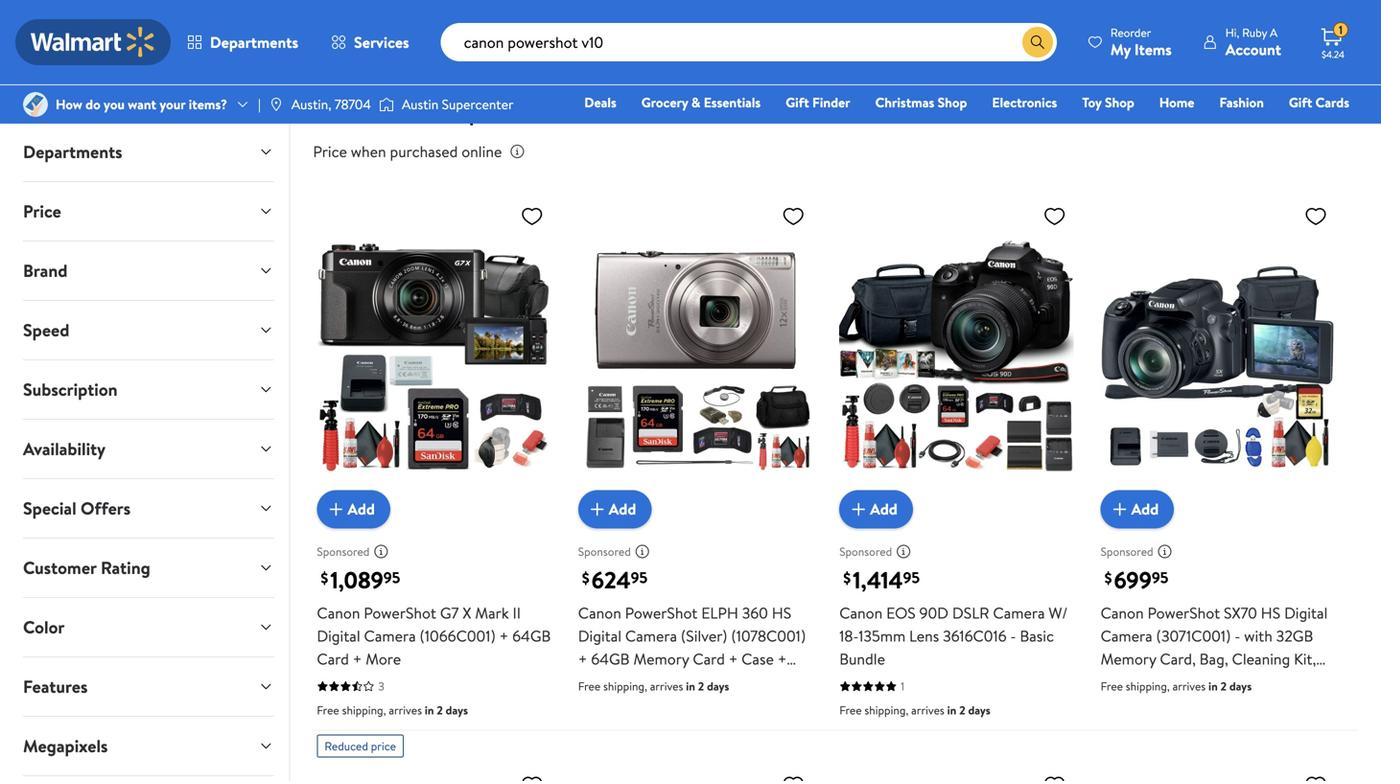 Task type: locate. For each thing, give the bounding box(es) containing it.
canon powershot elph 360 hs digital camera (silver) (1078c001) + 64gb memory card + case + card reader + flex tripod + memory wallet + cap keeper + cleaning kit
[[578, 603, 806, 739]]

1 up $4.24
[[1339, 22, 1343, 38]]

deals link
[[576, 92, 625, 113]]

brand
[[23, 259, 68, 283]]

0 horizontal spatial shop
[[938, 93, 967, 112]]

1 95 from the left
[[384, 567, 400, 589]]

+ left cap
[[683, 695, 692, 716]]

memory up and
[[1101, 649, 1157, 670]]

0 vertical spatial price
[[313, 141, 347, 162]]

add to cart image for 624
[[586, 498, 609, 521]]

ad disclaimer and feedback image
[[374, 544, 389, 560], [635, 544, 650, 560], [1158, 544, 1173, 560]]

sort and filter section element
[[0, 16, 1382, 78]]

1 horizontal spatial hs
[[1261, 603, 1281, 624]]

1 horizontal spatial subscription
[[497, 37, 569, 56]]

departments
[[210, 32, 298, 53], [23, 140, 122, 164]]

sponsored up 624
[[578, 544, 631, 560]]

3 sponsored from the left
[[840, 544, 892, 560]]

1 ad disclaimer and feedback image from the left
[[374, 544, 389, 560]]

add to cart image
[[325, 498, 348, 521], [586, 498, 609, 521]]

free shipping, arrives in 2 days down bundle
[[840, 703, 991, 719]]

add button up ad disclaimer and feedback image at the right of page
[[840, 491, 913, 529]]

lens
[[910, 626, 939, 647]]

4 add button from the left
[[1101, 491, 1174, 529]]

elph
[[702, 603, 739, 624]]

grocery
[[642, 93, 688, 112]]

90d
[[920, 603, 949, 624]]

add up $ 1,089 95
[[348, 499, 375, 520]]

gift inside gift cards registry
[[1289, 93, 1313, 112]]

2 $ from the left
[[582, 568, 590, 589]]

canon eos 90d dslr camera w/ 18-135mm lens 3616c016  - basic bundle image
[[840, 197, 1074, 514]]

hs inside canon powershot elph 360 hs digital camera (silver) (1078c001) + 64gb memory card + case + card reader + flex tripod + memory wallet + cap keeper + cleaning kit
[[772, 603, 792, 624]]

1 horizontal spatial  image
[[268, 97, 284, 112]]

2 canon from the left
[[578, 603, 622, 624]]

2 add to cart image from the left
[[1109, 498, 1132, 521]]

more up 3
[[366, 649, 401, 670]]

add button up $ 699 95
[[1101, 491, 1174, 529]]

$ for 699
[[1105, 568, 1112, 589]]

add to favorites list, ultimaxx advanced canon powershot v10 vlog camera bundle (silver) - includes: 64gb extreme pro micro memory card, condenser video microphone & more (17pc bundle) image
[[782, 774, 805, 782]]

online
[[462, 141, 502, 162]]

0 horizontal spatial departments
[[23, 140, 122, 164]]

hs up (1078c001)
[[772, 603, 792, 624]]

in up canon powershot v10 vlog camera (silver) - 5946c002 image
[[948, 703, 957, 719]]

$ for 624
[[582, 568, 590, 589]]

add to cart image up 1,414
[[847, 498, 870, 521]]

64gb inside canon powershot elph 360 hs digital camera (silver) (1078c001) + 64gb memory card + case + card reader + flex tripod + memory wallet + cap keeper + cleaning kit
[[591, 649, 630, 670]]

0 horizontal spatial add to cart image
[[847, 498, 870, 521]]

4 add from the left
[[1132, 499, 1159, 520]]

$4.24
[[1322, 48, 1345, 61]]

legal information image
[[510, 144, 525, 159]]

-
[[1011, 626, 1017, 647], [1235, 626, 1241, 647]]

more
[[366, 649, 401, 670], [1129, 672, 1164, 693]]

$ inside $ 699 95
[[1105, 568, 1112, 589]]

add to favorites list, canon powershot elph 360 hs digital camera (silver) (1078c001) + 64gb memory card + case + card reader + flex tripod + memory wallet + cap keeper + cleaning kit image
[[782, 204, 805, 228]]

in-
[[59, 37, 75, 56]]

departments inside departments "tab"
[[23, 140, 122, 164]]

1 canon from the left
[[317, 603, 360, 624]]

0 horizontal spatial add to cart image
[[325, 498, 348, 521]]

|
[[1211, 37, 1214, 58], [258, 95, 261, 114]]

+ down the 1,089
[[353, 649, 362, 670]]

0 horizontal spatial -
[[1011, 626, 1017, 647]]

canon inside 'canon powershot g7 x mark ii digital camera (1066c001) + 64gb card + more'
[[317, 603, 360, 624]]

days
[[707, 679, 729, 695], [1230, 679, 1252, 695], [446, 703, 468, 719], [968, 703, 991, 719]]

gift cards registry
[[1129, 93, 1350, 139]]

canon up the 18-
[[840, 603, 883, 624]]

shop right toy at the top right of the page
[[1105, 93, 1135, 112]]

64gb inside 'canon powershot g7 x mark ii digital camera (1066c001) + 64gb card + more'
[[512, 626, 551, 647]]

2 add button from the left
[[578, 491, 652, 529]]

1 - from the left
[[1011, 626, 1017, 647]]

3 powershot from the left
[[1148, 603, 1221, 624]]

hs up "with"
[[1261, 603, 1281, 624]]

add for 1,414
[[870, 499, 898, 520]]

ad disclaimer and feedback image up $ 1,089 95
[[374, 544, 389, 560]]

powershot up (3071c001)
[[1148, 603, 1221, 624]]

x
[[463, 603, 472, 624]]

2 shop from the left
[[1105, 93, 1135, 112]]

0 vertical spatial 64gb
[[512, 626, 551, 647]]

memory up reader
[[634, 649, 689, 670]]

1 gift from the left
[[786, 93, 809, 112]]

1 shop from the left
[[938, 93, 967, 112]]

reduced
[[325, 739, 368, 755]]

64gb
[[512, 626, 551, 647], [591, 649, 630, 670]]

departments tab
[[8, 123, 289, 181]]

canon down the 1,089
[[317, 603, 360, 624]]

+ up tripod
[[729, 649, 738, 670]]

1 add from the left
[[348, 499, 375, 520]]

powershot up "(silver)"
[[625, 603, 698, 624]]

powershot for 1,089
[[364, 603, 437, 624]]

1 horizontal spatial 1
[[1339, 22, 1343, 38]]

brand tab
[[8, 242, 289, 300]]

1 horizontal spatial add to cart image
[[1109, 498, 1132, 521]]

christmas shop link
[[867, 92, 976, 113]]

days right the flex
[[707, 679, 729, 695]]

canon for 624
[[578, 603, 622, 624]]

arrives
[[650, 679, 683, 695], [1173, 679, 1206, 695], [389, 703, 422, 719], [912, 703, 945, 719]]

2 sponsored from the left
[[578, 544, 631, 560]]

1 hs from the left
[[772, 603, 792, 624]]

tab
[[8, 777, 289, 782]]

0 horizontal spatial price
[[23, 200, 61, 224]]

austin supercenter
[[402, 95, 514, 114]]

3 add button from the left
[[840, 491, 913, 529]]

gift cards link
[[1281, 92, 1359, 113]]

2 95 from the left
[[631, 567, 648, 589]]

0 horizontal spatial subscription
[[23, 378, 118, 402]]

add for 699
[[1132, 499, 1159, 520]]

 image left how
[[23, 92, 48, 117]]

| right by
[[1211, 37, 1214, 58]]

price button
[[8, 182, 289, 241]]

add to cart image for 1,414
[[847, 498, 870, 521]]

2 horizontal spatial powershot
[[1148, 603, 1221, 624]]

subscription
[[497, 37, 569, 56], [23, 378, 118, 402]]

add button up $ 624 95
[[578, 491, 652, 529]]

canon inside canon eos 90d dslr camera w/ 18-135mm lens 3616c016  - basic bundle
[[840, 603, 883, 624]]

subscription up powershot
[[497, 37, 569, 56]]

shipping, down 3
[[342, 703, 386, 719]]

(304)
[[601, 105, 638, 126]]

1 add to cart image from the left
[[325, 498, 348, 521]]

1 vertical spatial departments
[[23, 140, 122, 164]]

sponsored
[[317, 544, 370, 560], [578, 544, 631, 560], [840, 544, 892, 560], [1101, 544, 1154, 560]]

1 powershot from the left
[[364, 603, 437, 624]]

cap
[[696, 695, 722, 716]]

departments down how
[[23, 140, 122, 164]]

eos
[[887, 603, 916, 624]]

shop for christmas shop
[[938, 93, 967, 112]]

hs inside canon powershot sx70 hs digital camera (3071c001) - with 32gb memory card, bag, cleaning kit, and more
[[1261, 603, 1281, 624]]

2 - from the left
[[1235, 626, 1241, 647]]

95 inside $ 1,414 95
[[903, 567, 920, 589]]

camera up and
[[1101, 626, 1153, 647]]

+ down mark
[[500, 626, 509, 647]]

64gb up reader
[[591, 649, 630, 670]]

hs
[[772, 603, 792, 624], [1261, 603, 1281, 624]]

arrives up kit
[[650, 679, 683, 695]]

3 ad disclaimer and feedback image from the left
[[1158, 544, 1173, 560]]

2 left tripod
[[698, 679, 704, 695]]

add to cart image for 699
[[1109, 498, 1132, 521]]

1 sponsored from the left
[[317, 544, 370, 560]]

64gb for 1,089
[[512, 626, 551, 647]]

0 horizontal spatial powershot
[[364, 603, 437, 624]]

$ left 699
[[1105, 568, 1112, 589]]

services
[[354, 32, 409, 53]]

customer rating button
[[8, 539, 289, 598]]

0 horizontal spatial gift
[[786, 93, 809, 112]]

1 vertical spatial subscription
[[23, 378, 118, 402]]

1 horizontal spatial shop
[[1105, 93, 1135, 112]]

1 vertical spatial departments button
[[8, 123, 289, 181]]

$ for 1,414
[[844, 568, 851, 589]]

2 gift from the left
[[1289, 93, 1313, 112]]

subscription inside button
[[497, 37, 569, 56]]

 image left "austin,"
[[268, 97, 284, 112]]

price up brand
[[23, 200, 61, 224]]

sponsored for 699
[[1101, 544, 1154, 560]]

in down bag,
[[1209, 679, 1218, 695]]

| right items?
[[258, 95, 261, 114]]

3 95 from the left
[[903, 567, 920, 589]]

2 down bag,
[[1221, 679, 1227, 695]]

1 horizontal spatial cleaning
[[1232, 649, 1291, 670]]

cleaning left kit
[[578, 718, 637, 739]]

+
[[500, 626, 509, 647], [353, 649, 362, 670], [578, 649, 588, 670], [729, 649, 738, 670], [778, 649, 787, 670], [665, 672, 674, 693], [753, 672, 763, 693], [683, 695, 692, 716], [777, 695, 786, 716]]

1 add button from the left
[[317, 491, 390, 529]]

ad disclaimer and feedback image for 1,089
[[374, 544, 389, 560]]

cleaning down "with"
[[1232, 649, 1291, 670]]

0 horizontal spatial |
[[258, 95, 261, 114]]

toy shop link
[[1074, 92, 1143, 113]]

canon down 699
[[1101, 603, 1144, 624]]

ii
[[513, 603, 521, 624]]

departments button up items?
[[171, 19, 315, 65]]

1 horizontal spatial gift
[[1289, 93, 1313, 112]]

home link
[[1151, 92, 1204, 113]]

for
[[378, 100, 403, 127]]

95 for 1,414
[[903, 567, 920, 589]]

0 vertical spatial subscription
[[497, 37, 569, 56]]

walmart image
[[31, 27, 155, 58]]

add button up the 1,089
[[317, 491, 390, 529]]

with
[[1245, 626, 1273, 647]]

3 $ from the left
[[844, 568, 851, 589]]

1 vertical spatial more
[[1129, 672, 1164, 693]]

arrives down card,
[[1173, 679, 1206, 695]]

0 vertical spatial |
[[1211, 37, 1214, 58]]

by
[[1187, 37, 1203, 58]]

4 $ from the left
[[1105, 568, 1112, 589]]

shop right christmas
[[938, 93, 967, 112]]

1 $ from the left
[[321, 568, 328, 589]]

shipping, down bundle
[[865, 703, 909, 719]]

$ for 1,089
[[321, 568, 328, 589]]

departments button
[[171, 19, 315, 65], [8, 123, 289, 181]]

add
[[348, 499, 375, 520], [609, 499, 636, 520], [870, 499, 898, 520], [1132, 499, 1159, 520]]

1 vertical spatial price
[[23, 200, 61, 224]]

home
[[1160, 93, 1195, 112]]

canon down 624
[[578, 603, 622, 624]]

2 horizontal spatial card
[[693, 649, 725, 670]]

1 vertical spatial 1
[[901, 679, 905, 695]]

bundle
[[840, 649, 886, 670]]

95 inside $ 624 95
[[631, 567, 648, 589]]

canon for 699
[[1101, 603, 1144, 624]]

ultimaxx advanced canon powershot v10 vlog camera bundle (silver) - includes: 64gb extreme pro micro memory card, condenser video microphone & more (17pc bundle) image
[[578, 766, 813, 782]]

shop for toy shop
[[1105, 93, 1135, 112]]

64gb down ii
[[512, 626, 551, 647]]

departments button down want
[[8, 123, 289, 181]]

0 vertical spatial 1
[[1339, 22, 1343, 38]]

shipping,
[[603, 679, 647, 695], [1126, 679, 1170, 695], [342, 703, 386, 719], [865, 703, 909, 719]]

digital inside 'canon powershot g7 x mark ii digital camera (1066c001) + 64gb card + more'
[[317, 626, 360, 647]]

1 horizontal spatial 64gb
[[591, 649, 630, 670]]

$ left the 1,089
[[321, 568, 328, 589]]

color tab
[[8, 599, 289, 657]]

digital inside canon powershot sx70 hs digital camera (3071c001) - with 32gb memory card, bag, cleaning kit, and more
[[1285, 603, 1328, 624]]

1 vertical spatial 64gb
[[591, 649, 630, 670]]

2 ad disclaimer and feedback image from the left
[[635, 544, 650, 560]]

g7
[[440, 603, 459, 624]]

gift for cards
[[1289, 93, 1313, 112]]

toy shop
[[1083, 93, 1135, 112]]

1 horizontal spatial departments
[[210, 32, 298, 53]]

95 inside $ 699 95
[[1152, 567, 1169, 589]]

powershot inside 'canon powershot g7 x mark ii digital camera (1066c001) + 64gb card + more'
[[364, 603, 437, 624]]

3 canon from the left
[[840, 603, 883, 624]]

price inside dropdown button
[[23, 200, 61, 224]]

135mm
[[859, 626, 906, 647]]

2 powershot from the left
[[625, 603, 698, 624]]

bag,
[[1200, 649, 1229, 670]]

1 horizontal spatial add to cart image
[[586, 498, 609, 521]]

price left when
[[313, 141, 347, 162]]

more right and
[[1129, 672, 1164, 693]]

1 horizontal spatial powershot
[[625, 603, 698, 624]]

essentials
[[704, 93, 761, 112]]

- left basic
[[1011, 626, 1017, 647]]

0 horizontal spatial card
[[317, 649, 349, 670]]

- inside canon eos 90d dslr camera w/ 18-135mm lens 3616c016  - basic bundle
[[1011, 626, 1017, 647]]

camera inside canon eos 90d dslr camera w/ 18-135mm lens 3616c016  - basic bundle
[[993, 603, 1045, 624]]

digital down the 1,089
[[317, 626, 360, 647]]

digital up 32gb
[[1285, 603, 1328, 624]]

free shipping, arrives in 2 days down 3
[[317, 703, 468, 719]]

canon inside canon powershot sx70 hs digital camera (3071c001) - with 32gb memory card, bag, cleaning kit, and more
[[1101, 603, 1144, 624]]

$ left 624
[[582, 568, 590, 589]]

4 95 from the left
[[1152, 567, 1169, 589]]

canon powershot g7 x mark ii digital camera (1066c001) + 64gb card + more image
[[317, 197, 551, 514]]

powershot inside canon powershot sx70 hs digital camera (3071c001) - with 32gb memory card, bag, cleaning kit, and more
[[1148, 603, 1221, 624]]

3 add from the left
[[870, 499, 898, 520]]

0 vertical spatial cleaning
[[1232, 649, 1291, 670]]

canon powershot g7 x mark ii digital camera (1066c001) + 64gb card + more
[[317, 603, 551, 670]]

add to cart image up the 1,089
[[325, 498, 348, 521]]

0 horizontal spatial more
[[366, 649, 401, 670]]

free shipping, arrives in 2 days
[[578, 679, 729, 695], [1101, 679, 1252, 695], [317, 703, 468, 719], [840, 703, 991, 719]]

add to cart image
[[847, 498, 870, 521], [1109, 498, 1132, 521]]

$ inside $ 1,089 95
[[321, 568, 328, 589]]

sponsored up the 1,089
[[317, 544, 370, 560]]

shop inside 'link'
[[1105, 93, 1135, 112]]

austin,
[[292, 95, 331, 114]]

add up $ 624 95
[[609, 499, 636, 520]]

gift left finder
[[786, 93, 809, 112]]

(1066c001)
[[420, 626, 496, 647]]

2 hs from the left
[[1261, 603, 1281, 624]]

0 vertical spatial departments
[[210, 32, 298, 53]]

sponsored for 1,414
[[840, 544, 892, 560]]

add to favorites list, canon powershot sx70 hs digital camera (3071c001) - with 32gb memory card, bag, cleaning kit, and more image
[[1305, 204, 1328, 228]]

in-store
[[59, 37, 105, 56]]

how do you want your items?
[[56, 95, 227, 114]]

camera up basic
[[993, 603, 1045, 624]]

canon for 1,414
[[840, 603, 883, 624]]

powershot inside canon powershot elph 360 hs digital camera (silver) (1078c001) + 64gb memory card + case + card reader + flex tripod + memory wallet + cap keeper + cleaning kit
[[625, 603, 698, 624]]

1 horizontal spatial digital
[[578, 626, 622, 647]]

1 horizontal spatial |
[[1211, 37, 1214, 58]]

purchased
[[390, 141, 458, 162]]

1 add to cart image from the left
[[847, 498, 870, 521]]

gift for finder
[[786, 93, 809, 112]]

95 for 1,089
[[384, 567, 400, 589]]

card,
[[1160, 649, 1196, 670]]

0 vertical spatial more
[[366, 649, 401, 670]]

$ 1,414 95
[[844, 565, 920, 597]]

subscription up availability at the left of page
[[23, 378, 118, 402]]

card
[[317, 649, 349, 670], [693, 649, 725, 670], [578, 672, 610, 693]]

ad disclaimer and feedback image up $ 699 95
[[1158, 544, 1173, 560]]

canon eos 90d dslr camera w/ 18-135mm lens 3616c016  - basic bundle
[[840, 603, 1068, 670]]

1 horizontal spatial more
[[1129, 672, 1164, 693]]

4 canon from the left
[[1101, 603, 1144, 624]]

subscription button
[[461, 32, 590, 62]]

cleaning
[[1232, 649, 1291, 670], [578, 718, 637, 739]]

1 vertical spatial cleaning
[[578, 718, 637, 739]]

memory down reader
[[578, 695, 634, 716]]

digital down 624
[[578, 626, 622, 647]]

departments up items?
[[210, 32, 298, 53]]

ad disclaimer and feedback image up $ 624 95
[[635, 544, 650, 560]]

gift left cards
[[1289, 93, 1313, 112]]

1 horizontal spatial price
[[313, 141, 347, 162]]

add up ad disclaimer and feedback image at the right of page
[[870, 499, 898, 520]]

0 horizontal spatial  image
[[23, 92, 48, 117]]

features button
[[8, 658, 289, 717]]

canon powershot elph 360 hs digital camera (silver) (1078c001) + 64gb memory card + case + card reader + flex tripod + memory wallet + cap keeper + cleaning kit image
[[578, 197, 813, 514]]

add to cart image up 699
[[1109, 498, 1132, 521]]

how
[[56, 95, 82, 114]]

2 horizontal spatial ad disclaimer and feedback image
[[1158, 544, 1173, 560]]

2 add to cart image from the left
[[586, 498, 609, 521]]

powershot left 'g7'
[[364, 603, 437, 624]]

powershot
[[469, 100, 557, 127]]

camera up 3
[[364, 626, 416, 647]]

- inside canon powershot sx70 hs digital camera (3071c001) - with 32gb memory card, bag, cleaning kit, and more
[[1235, 626, 1241, 647]]

card left reader
[[578, 672, 610, 693]]

Walmart Site-Wide search field
[[441, 23, 1057, 61]]

 image
[[379, 95, 394, 114]]

1 horizontal spatial -
[[1235, 626, 1241, 647]]

price
[[313, 141, 347, 162], [23, 200, 61, 224]]

- left "with"
[[1235, 626, 1241, 647]]

toy
[[1083, 93, 1102, 112]]

camera inside canon powershot sx70 hs digital camera (3071c001) - with 32gb memory card, bag, cleaning kit, and more
[[1101, 626, 1153, 647]]

0 horizontal spatial 64gb
[[512, 626, 551, 647]]

fashion
[[1220, 93, 1264, 112]]

0 horizontal spatial ad disclaimer and feedback image
[[374, 544, 389, 560]]

$ inside $ 1,414 95
[[844, 568, 851, 589]]

add to favorites list, canon eos 90d dslr camera w/ 18-135mm lens 3616c016  - basic bundle image
[[1043, 204, 1066, 228]]

add up $ 699 95
[[1132, 499, 1159, 520]]

card down "(silver)"
[[693, 649, 725, 670]]

add to cart image up 624
[[586, 498, 609, 521]]

95 inside $ 1,089 95
[[384, 567, 400, 589]]

0 horizontal spatial digital
[[317, 626, 360, 647]]

2 horizontal spatial digital
[[1285, 603, 1328, 624]]

search icon image
[[1030, 35, 1046, 50]]

reduced price
[[325, 739, 396, 755]]

hi, ruby a account
[[1226, 24, 1282, 60]]

2 add from the left
[[609, 499, 636, 520]]

(silver)
[[681, 626, 728, 647]]

sponsored up 1,414
[[840, 544, 892, 560]]

sponsored up 699
[[1101, 544, 1154, 560]]

powershot
[[364, 603, 437, 624], [625, 603, 698, 624], [1148, 603, 1221, 624]]

 image
[[23, 92, 48, 117], [268, 97, 284, 112]]

0 horizontal spatial cleaning
[[578, 718, 637, 739]]

+ right case
[[778, 649, 787, 670]]

$ inside $ 624 95
[[582, 568, 590, 589]]

0 horizontal spatial hs
[[772, 603, 792, 624]]

4 sponsored from the left
[[1101, 544, 1154, 560]]

canon inside canon powershot elph 360 hs digital camera (silver) (1078c001) + 64gb memory card + case + card reader + flex tripod + memory wallet + cap keeper + cleaning kit
[[578, 603, 622, 624]]

items
[[1135, 39, 1172, 60]]

camera up reader
[[625, 626, 677, 647]]

powershot for 624
[[625, 603, 698, 624]]

debit
[[1235, 120, 1268, 139]]

1 horizontal spatial ad disclaimer and feedback image
[[635, 544, 650, 560]]



Task type: vqa. For each thing, say whether or not it's contained in the screenshot.
ELPH
yes



Task type: describe. For each thing, give the bounding box(es) containing it.
1,089
[[330, 565, 384, 597]]

megapixels tab
[[8, 718, 289, 776]]

arrives up price
[[389, 703, 422, 719]]

arrives up canon powershot v10 vlog camera (silver) - 5946c002 image
[[912, 703, 945, 719]]

card inside 'canon powershot g7 x mark ii digital camera (1066c001) + 64gb card + more'
[[317, 649, 349, 670]]

days down "with"
[[1230, 679, 1252, 695]]

speed tab
[[8, 301, 289, 360]]

sponsored for 624
[[578, 544, 631, 560]]

add button for 1,414
[[840, 491, 913, 529]]

price for price when purchased online
[[313, 141, 347, 162]]

$ 624 95
[[582, 565, 648, 597]]

canon powershot v10 vlog camera (black) image
[[317, 766, 551, 782]]

walmart+ link
[[1284, 119, 1359, 140]]

finder
[[813, 93, 851, 112]]

deals
[[585, 93, 617, 112]]

offers
[[81, 497, 131, 521]]

and
[[1101, 672, 1125, 693]]

0 horizontal spatial 1
[[901, 679, 905, 695]]

sort
[[1155, 37, 1183, 58]]

624
[[592, 565, 631, 597]]

(3071c001)
[[1157, 626, 1231, 647]]

Search search field
[[441, 23, 1057, 61]]

my
[[1111, 39, 1131, 60]]

w/
[[1049, 603, 1068, 624]]

add for 1,089
[[348, 499, 375, 520]]

availability tab
[[8, 420, 289, 479]]

$ 699 95
[[1105, 565, 1169, 597]]

ad disclaimer and feedback image
[[896, 544, 912, 560]]

case
[[742, 649, 774, 670]]

results
[[313, 100, 373, 127]]

gift finder link
[[777, 92, 859, 113]]

color button
[[8, 599, 289, 657]]

your
[[160, 95, 185, 114]]

one debit
[[1203, 120, 1268, 139]]

color
[[23, 616, 65, 640]]

78704
[[335, 95, 371, 114]]

features
[[23, 675, 88, 699]]

sort by |
[[1155, 37, 1214, 58]]

special
[[23, 497, 76, 521]]

2 up canon powershot v10 vlog camera (black) image
[[437, 703, 443, 719]]

| inside sort and filter section element
[[1211, 37, 1214, 58]]

add button for 699
[[1101, 491, 1174, 529]]

1 horizontal spatial card
[[578, 672, 610, 693]]

fashion link
[[1211, 92, 1273, 113]]

one debit link
[[1194, 119, 1276, 140]]

 image for austin, 78704
[[268, 97, 284, 112]]

days up canon powershot v10 vlog camera (black) image
[[446, 703, 468, 719]]

customer
[[23, 556, 97, 580]]

price tab
[[8, 182, 289, 241]]

in left cap
[[686, 679, 695, 695]]

canon powershot sx70 hs digital camera (3071c001) - with 32gb memory card, bag, cleaning kit, and more
[[1101, 603, 1328, 693]]

cleaning inside canon powershot elph 360 hs digital camera (silver) (1078c001) + 64gb memory card + case + card reader + flex tripod + memory wallet + cap keeper + cleaning kit
[[578, 718, 637, 739]]

christmas
[[876, 93, 935, 112]]

wallet
[[638, 695, 679, 716]]

brand button
[[8, 242, 289, 300]]

price for price
[[23, 200, 61, 224]]

digital inside canon powershot elph 360 hs digital camera (silver) (1078c001) + 64gb memory card + case + card reader + flex tripod + memory wallet + cap keeper + cleaning kit
[[578, 626, 622, 647]]

0 vertical spatial departments button
[[171, 19, 315, 65]]

supercenter
[[442, 95, 514, 114]]

special offers tab
[[8, 480, 289, 538]]

mark
[[475, 603, 509, 624]]

reader
[[614, 672, 661, 693]]

+ down $ 624 95
[[578, 649, 588, 670]]

more inside 'canon powershot g7 x mark ii digital camera (1066c001) + 64gb card + more'
[[366, 649, 401, 670]]

v10"
[[562, 100, 597, 127]]

&
[[692, 93, 701, 112]]

add to favorites list, canon powershot g7 x mark ii digital camera (1066c001) + 64gb card + more image
[[521, 204, 544, 228]]

"canon
[[408, 100, 465, 127]]

add to cart image for 1,089
[[325, 498, 348, 521]]

canon powershot sx70 hs digital camera (3071c001) - with 32gb memory card, bag, cleaning kit, and more image
[[1101, 197, 1335, 514]]

subscription inside dropdown button
[[23, 378, 118, 402]]

699
[[1114, 565, 1152, 597]]

days up canon powershot v10 vlog camera (silver) - 5946c002 image
[[968, 703, 991, 719]]

want
[[128, 95, 156, 114]]

in up canon powershot v10 vlog camera (black) image
[[425, 703, 434, 719]]

shipping, up kit
[[603, 679, 647, 695]]

add for 624
[[609, 499, 636, 520]]

reorder my items
[[1111, 24, 1172, 60]]

speed
[[23, 319, 69, 343]]

sponsored for 1,089
[[317, 544, 370, 560]]

austin, 78704
[[292, 95, 371, 114]]

dslr
[[953, 603, 990, 624]]

3
[[378, 679, 385, 695]]

store
[[75, 37, 105, 56]]

memory inside canon powershot sx70 hs digital camera (3071c001) - with 32gb memory card, bag, cleaning kit, and more
[[1101, 649, 1157, 670]]

ad disclaimer and feedback image for 624
[[635, 544, 650, 560]]

reorder
[[1111, 24, 1152, 41]]

availability button
[[8, 420, 289, 479]]

2 up canon powershot v10 vlog camera (silver) - 5946c002 image
[[960, 703, 966, 719]]

add to favorites list, ultimaxx essential canon powershot v10 vlog camera bundle (black) - includes: 64gb ultra micro memory card, lightweight monopod & more (15pc bundle) image
[[1305, 774, 1328, 782]]

+ down case
[[753, 672, 763, 693]]

a
[[1270, 24, 1278, 41]]

powershot for 699
[[1148, 603, 1221, 624]]

shipping, right and
[[1126, 679, 1170, 695]]

free shipping, arrives in 2 days down card,
[[1101, 679, 1252, 695]]

special offers button
[[8, 480, 289, 538]]

canon for 1,089
[[317, 603, 360, 624]]

speed button
[[8, 301, 289, 360]]

sx70
[[1224, 603, 1258, 624]]

megapixels button
[[8, 718, 289, 776]]

grocery & essentials link
[[633, 92, 770, 113]]

add to favorites list, canon powershot v10 vlog camera (black) image
[[521, 774, 544, 782]]

price
[[371, 739, 396, 755]]

3616c016
[[943, 626, 1007, 647]]

registry
[[1129, 120, 1178, 139]]

ad disclaimer and feedback image for 699
[[1158, 544, 1173, 560]]

subscription tab
[[8, 361, 289, 419]]

free shipping, arrives in 2 days up kit
[[578, 679, 729, 695]]

electronics link
[[984, 92, 1066, 113]]

95 for 699
[[1152, 567, 1169, 589]]

ultimaxx essential canon powershot v10 vlog camera bundle (black) - includes: 64gb ultra micro memory card, lightweight monopod & more (15pc bundle) image
[[1101, 766, 1335, 782]]

1,414
[[853, 565, 903, 597]]

add button for 624
[[578, 491, 652, 529]]

add to favorites list, canon powershot v10 vlog camera (silver) - 5946c002 image
[[1043, 774, 1066, 782]]

price when purchased online
[[313, 141, 502, 162]]

+ left the flex
[[665, 672, 674, 693]]

walmart+
[[1293, 120, 1350, 139]]

1 vertical spatial |
[[258, 95, 261, 114]]

in-store button
[[23, 32, 127, 62]]

rating
[[101, 556, 150, 580]]

camera inside canon powershot elph 360 hs digital camera (silver) (1078c001) + 64gb memory card + case + card reader + flex tripod + memory wallet + cap keeper + cleaning kit
[[625, 626, 677, 647]]

special offers
[[23, 497, 131, 521]]

customer rating tab
[[8, 539, 289, 598]]

features tab
[[8, 658, 289, 717]]

canon powershot v10 vlog camera (silver) - 5946c002 image
[[840, 766, 1074, 782]]

 image for how do you want your items?
[[23, 92, 48, 117]]

(1078c001)
[[731, 626, 806, 647]]

64gb for 624
[[591, 649, 630, 670]]

gift finder
[[786, 93, 851, 112]]

results for "canon powershot v10" (304)
[[313, 100, 638, 127]]

95 for 624
[[631, 567, 648, 589]]

services button
[[315, 19, 426, 65]]

32gb
[[1277, 626, 1314, 647]]

registry link
[[1120, 119, 1187, 140]]

availability
[[23, 437, 106, 461]]

electronics
[[992, 93, 1058, 112]]

+ right keeper
[[777, 695, 786, 716]]

more inside canon powershot sx70 hs digital camera (3071c001) - with 32gb memory card, bag, cleaning kit, and more
[[1129, 672, 1164, 693]]

kit,
[[1294, 649, 1317, 670]]

cleaning inside canon powershot sx70 hs digital camera (3071c001) - with 32gb memory card, bag, cleaning kit, and more
[[1232, 649, 1291, 670]]

camera inside 'canon powershot g7 x mark ii digital camera (1066c001) + 64gb card + more'
[[364, 626, 416, 647]]

add button for 1,089
[[317, 491, 390, 529]]



